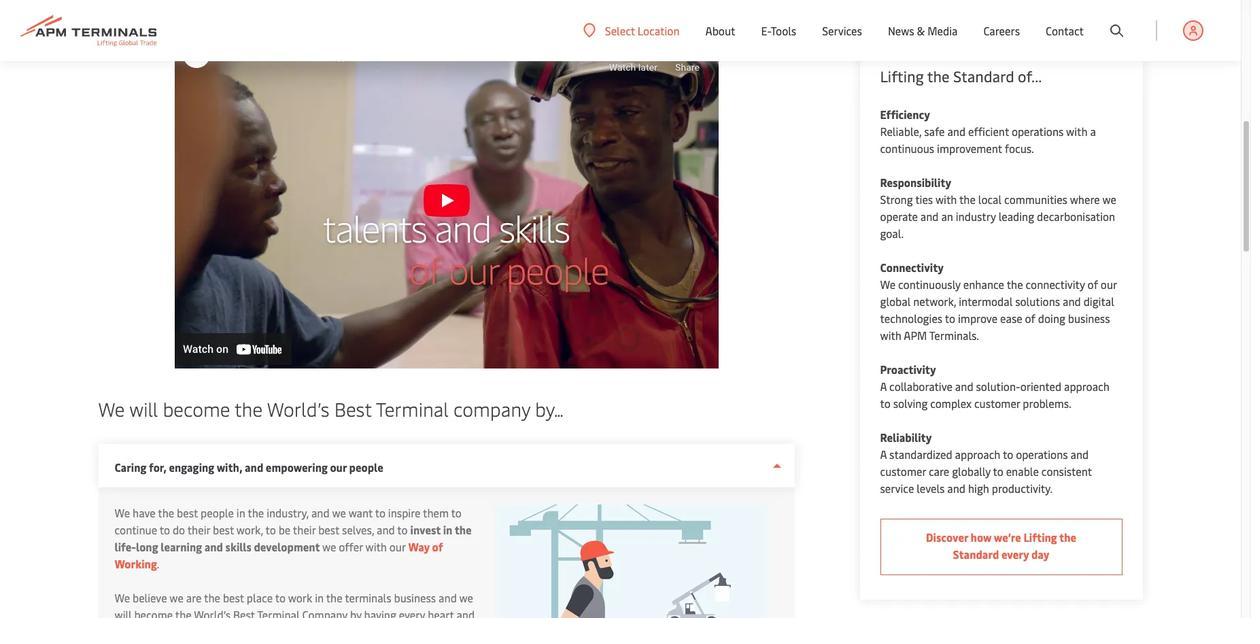 Task type: describe. For each thing, give the bounding box(es) containing it.
decarbonisation
[[1037, 209, 1115, 224]]

we offer with our
[[322, 539, 406, 554]]

every inside we believe we are the best place to work in the terminals business and we will become the world's best terminal company by having every heart an
[[399, 607, 425, 618]]

standardized
[[889, 447, 952, 462]]

1 vertical spatial of
[[1025, 311, 1036, 326]]

strong
[[880, 192, 913, 207]]

high
[[968, 481, 989, 496]]

the inside responsibility strong ties with the local communities where we operate and an industry leading decarbonisation goal.
[[959, 192, 976, 207]]

communities
[[1004, 192, 1068, 207]]

having
[[364, 607, 396, 618]]

by
[[350, 607, 362, 618]]

world's inside we believe we are the best place to work in the terminals business and we will become the world's best terminal company by having every heart an
[[194, 607, 231, 618]]

we for we have the best people in the industry, and we want to inspire them to continue to do their best work, to be their best selves, and to
[[115, 505, 130, 520]]

ease
[[1000, 311, 1022, 326]]

0 vertical spatial best
[[334, 396, 372, 422]]

invest
[[410, 522, 441, 537]]

terminal inside we believe we are the best place to work in the terminals business and we will become the world's best terminal company by having every heart an
[[257, 607, 300, 618]]

contact button
[[1046, 0, 1084, 61]]

and inside we believe we are the best place to work in the terminals business and we will become the world's best terminal company by having every heart an
[[439, 590, 457, 605]]

levels
[[917, 481, 945, 496]]

best up skills
[[213, 522, 234, 537]]

efficiency
[[880, 107, 930, 122]]

local
[[978, 192, 1002, 207]]

the down 'are'
[[175, 607, 192, 618]]

to left do
[[160, 522, 170, 537]]

e-tools button
[[761, 0, 796, 61]]

customer inside reliability a standardized approach to operations and customer care globally to enable consistent service levels and high productivity.
[[880, 464, 926, 479]]

and left high
[[947, 481, 966, 496]]

select location button
[[583, 23, 680, 38]]

we inside responsibility strong ties with the local communities where we operate and an industry leading decarbonisation goal.
[[1103, 192, 1116, 207]]

caring for, engaging with, and empowering our people
[[115, 460, 383, 475]]

in inside we have the best people in the industry, and we want to inspire them to continue to do their best work, to be their best selves, and to
[[237, 505, 245, 520]]

1 standard from the top
[[953, 66, 1014, 86]]

are
[[186, 590, 202, 605]]

oriented
[[1020, 379, 1062, 394]]

careers button
[[984, 0, 1020, 61]]

news & media
[[888, 23, 958, 38]]

with inside caring for, engaging with, and empowering our people element
[[365, 539, 387, 554]]

company
[[302, 607, 347, 618]]

1 horizontal spatial our
[[389, 539, 406, 554]]

we inside we have the best people in the industry, and we want to inspire them to continue to do their best work, to be their best selves, and to
[[332, 505, 346, 520]]

safe
[[924, 124, 945, 139]]

the down media on the top of page
[[927, 66, 950, 86]]

and inside responsibility strong ties with the local communities where we operate and an industry leading decarbonisation goal.
[[921, 209, 939, 224]]

connectivity
[[880, 260, 944, 275]]

1 horizontal spatial world's
[[267, 396, 329, 422]]

industry
[[956, 209, 996, 224]]

skills
[[225, 539, 251, 554]]

in inside we believe we are the best place to work in the terminals business and we will become the world's best terminal company by having every heart an
[[315, 590, 324, 605]]

caring for, engaging with, and empowering our people element
[[98, 488, 795, 618]]

our inside connectivity we continuously enhance the connectivity of our global network, intermodal solutions and digital technologies to improve ease of doing business with apm terminals.
[[1101, 277, 1117, 292]]

with inside efficiency reliable, safe and efficient operations with a continuous improvement focus.
[[1066, 124, 1088, 139]]

selves,
[[342, 522, 374, 537]]

0 vertical spatial will
[[129, 396, 158, 422]]

caring for, engaging with, and empowering our people button
[[98, 444, 795, 488]]

engaging
[[169, 460, 214, 475]]

how
[[971, 530, 992, 545]]

working
[[115, 556, 157, 571]]

we for we believe we are the best place to work in the terminals business and we will become the world's best terminal company by having every heart an
[[115, 590, 130, 605]]

productivity.
[[992, 481, 1053, 496]]

operations for focus.
[[1012, 124, 1064, 139]]

location
[[638, 23, 680, 38]]

where
[[1070, 192, 1100, 207]]

services button
[[822, 0, 862, 61]]

careers
[[984, 23, 1020, 38]]

care
[[929, 464, 949, 479]]

responsibility
[[880, 175, 951, 190]]

will inside we believe we are the best place to work in the terminals business and we will become the world's best terminal company by having every heart an
[[115, 607, 132, 618]]

the up caring for, engaging with, and empowering our people
[[235, 396, 263, 422]]

services
[[822, 23, 862, 38]]

news
[[888, 23, 914, 38]]

believe
[[133, 590, 167, 605]]

continuously
[[898, 277, 961, 292]]

select location
[[605, 23, 680, 38]]

improvement
[[937, 141, 1002, 156]]

network,
[[913, 294, 956, 309]]

we're
[[994, 530, 1021, 545]]

discover how we're lifting the standard every day
[[926, 530, 1076, 562]]

want
[[349, 505, 373, 520]]

about button
[[706, 0, 735, 61]]

1 their from the left
[[187, 522, 210, 537]]

service
[[880, 481, 914, 496]]

the right 'are'
[[204, 590, 220, 605]]

we believe we are the best place to work in the terminals business and we will become the world's best terminal company by having every heart an
[[115, 590, 475, 618]]

to left enable
[[993, 464, 1004, 479]]

the inside connectivity we continuously enhance the connectivity of our global network, intermodal solutions and digital technologies to improve ease of doing business with apm terminals.
[[1007, 277, 1023, 292]]

our inside dropdown button
[[330, 460, 347, 475]]

a for standardized
[[880, 447, 887, 462]]

caring
[[115, 460, 146, 475]]

enable
[[1006, 464, 1039, 479]]

efficiency reliable, safe and efficient operations with a continuous improvement focus.
[[880, 107, 1096, 156]]

consistent
[[1042, 464, 1092, 479]]

terminals
[[345, 590, 391, 605]]

we for we will become the world's best terminal company by…
[[98, 396, 125, 422]]

best up offer
[[318, 522, 339, 537]]

business inside we believe we are the best place to work in the terminals business and we will become the world's best terminal company by having every heart an
[[394, 590, 436, 605]]

tools
[[771, 23, 796, 38]]

long
[[136, 539, 158, 554]]

become inside we believe we are the best place to work in the terminals business and we will become the world's best terminal company by having every heart an
[[134, 607, 173, 618]]

every inside the discover how we're lifting the standard every day
[[1002, 547, 1029, 562]]

to down inspire
[[397, 522, 408, 537]]

and inside dropdown button
[[245, 460, 263, 475]]

business inside connectivity we continuously enhance the connectivity of our global network, intermodal solutions and digital technologies to improve ease of doing business with apm terminals.
[[1068, 311, 1110, 326]]

operations for to
[[1016, 447, 1068, 462]]

ties
[[915, 192, 933, 207]]

be
[[279, 522, 291, 537]]

way of working
[[115, 539, 443, 571]]

goal.
[[880, 226, 904, 241]]

complex
[[930, 396, 972, 411]]

global
[[880, 294, 911, 309]]

place
[[247, 590, 273, 605]]

doing
[[1038, 311, 1065, 326]]

the up work,
[[248, 505, 264, 520]]

operate
[[880, 209, 918, 224]]



Task type: vqa. For each thing, say whether or not it's contained in the screenshot.
business
yes



Task type: locate. For each thing, give the bounding box(es) containing it.
lifting inside the discover how we're lifting the standard every day
[[1024, 530, 1057, 545]]

improve
[[958, 311, 998, 326]]

1 vertical spatial become
[[134, 607, 173, 618]]

1 a from the top
[[880, 379, 887, 394]]

1 horizontal spatial approach
[[1064, 379, 1110, 394]]

and up complex
[[955, 379, 973, 394]]

1 vertical spatial our
[[330, 460, 347, 475]]

2 horizontal spatial our
[[1101, 277, 1117, 292]]

a inside reliability a standardized approach to operations and customer care globally to enable consistent service levels and high productivity.
[[880, 447, 887, 462]]

to up enable
[[1003, 447, 1013, 462]]

customer inside proactivity a collaborative and solution-oriented approach to solving complex customer problems.
[[974, 396, 1020, 411]]

collaborative
[[889, 379, 953, 394]]

to inside we believe we are the best place to work in the terminals business and we will become the world's best terminal company by having every heart an
[[275, 590, 286, 605]]

to
[[945, 311, 955, 326], [880, 396, 891, 411], [1003, 447, 1013, 462], [993, 464, 1004, 479], [375, 505, 386, 520], [451, 505, 462, 520], [160, 522, 170, 537], [266, 522, 276, 537], [397, 522, 408, 537], [275, 590, 286, 605]]

0 vertical spatial in
[[237, 505, 245, 520]]

best left place
[[223, 590, 244, 605]]

0 vertical spatial standard
[[953, 66, 1014, 86]]

0 horizontal spatial our
[[330, 460, 347, 475]]

will down working
[[115, 607, 132, 618]]

every left the heart
[[399, 607, 425, 618]]

discover
[[926, 530, 968, 545]]

1 horizontal spatial of
[[1025, 311, 1036, 326]]

and up the consistent
[[1071, 447, 1089, 462]]

1 vertical spatial standard
[[953, 547, 999, 562]]

in up the company
[[315, 590, 324, 605]]

0 horizontal spatial every
[[399, 607, 425, 618]]

operations inside efficiency reliable, safe and efficient operations with a continuous improvement focus.
[[1012, 124, 1064, 139]]

their right be
[[293, 522, 316, 537]]

globally
[[952, 464, 991, 479]]

connectivity
[[1026, 277, 1085, 292]]

of...
[[1018, 66, 1042, 86]]

continue
[[115, 522, 157, 537]]

their right do
[[187, 522, 210, 537]]

0 vertical spatial people
[[349, 460, 383, 475]]

about
[[706, 23, 735, 38]]

industry,
[[267, 505, 309, 520]]

work
[[288, 590, 312, 605]]

life-
[[115, 539, 136, 554]]

of inside way of working
[[432, 539, 443, 554]]

in down them
[[443, 522, 452, 537]]

1 horizontal spatial people
[[349, 460, 383, 475]]

2 horizontal spatial of
[[1088, 277, 1098, 292]]

to inside proactivity a collaborative and solution-oriented approach to solving complex customer problems.
[[880, 396, 891, 411]]

0 horizontal spatial terminal
[[257, 607, 300, 618]]

1 horizontal spatial best
[[334, 396, 372, 422]]

customer up "service"
[[880, 464, 926, 479]]

2 a from the top
[[880, 447, 887, 462]]

proactivity
[[880, 362, 936, 377]]

1 vertical spatial best
[[233, 607, 255, 618]]

operations up focus.
[[1012, 124, 1064, 139]]

of right "way"
[[432, 539, 443, 554]]

we up caring
[[98, 396, 125, 422]]

0 horizontal spatial their
[[187, 522, 210, 537]]

enhance
[[963, 277, 1004, 292]]

business up the heart
[[394, 590, 436, 605]]

1 vertical spatial terminal
[[257, 607, 300, 618]]

operations inside reliability a standardized approach to operations and customer care globally to enable consistent service levels and high productivity.
[[1016, 447, 1068, 462]]

1 vertical spatial world's
[[194, 607, 231, 618]]

the inside the discover how we're lifting the standard every day
[[1059, 530, 1076, 545]]

2 vertical spatial our
[[389, 539, 406, 554]]

0 vertical spatial lifting
[[880, 66, 924, 86]]

1 vertical spatial every
[[399, 607, 425, 618]]

solution-
[[976, 379, 1020, 394]]

approach up globally
[[955, 447, 1001, 462]]

we inside connectivity we continuously enhance the connectivity of our global network, intermodal solutions and digital technologies to improve ease of doing business with apm terminals.
[[880, 277, 896, 292]]

1 vertical spatial people
[[201, 505, 234, 520]]

and down inspire
[[377, 522, 395, 537]]

1 horizontal spatial business
[[1068, 311, 1110, 326]]

1 vertical spatial a
[[880, 447, 887, 462]]

world's down 'are'
[[194, 607, 231, 618]]

and up the heart
[[439, 590, 457, 605]]

development
[[254, 539, 320, 554]]

customer down solution- on the right bottom of page
[[974, 396, 1020, 411]]

1 vertical spatial approach
[[955, 447, 1001, 462]]

connectivity we continuously enhance the connectivity of our global network, intermodal solutions and digital technologies to improve ease of doing business with apm terminals.
[[880, 260, 1117, 343]]

reliability
[[880, 430, 932, 445]]

to right 'want'
[[375, 505, 386, 520]]

1 vertical spatial will
[[115, 607, 132, 618]]

to up the terminals. on the right of the page
[[945, 311, 955, 326]]

apm
[[904, 328, 927, 343]]

the up do
[[158, 505, 174, 520]]

reliability a standardized approach to operations and customer care globally to enable consistent service levels and high productivity.
[[880, 430, 1092, 496]]

and
[[947, 124, 966, 139], [921, 209, 939, 224], [1063, 294, 1081, 309], [955, 379, 973, 394], [1071, 447, 1089, 462], [245, 460, 263, 475], [947, 481, 966, 496], [311, 505, 330, 520], [377, 522, 395, 537], [204, 539, 223, 554], [439, 590, 457, 605]]

continuous
[[880, 141, 934, 156]]

0 horizontal spatial world's
[[194, 607, 231, 618]]

with inside connectivity we continuously enhance the connectivity of our global network, intermodal solutions and digital technologies to improve ease of doing business with apm terminals.
[[880, 328, 902, 343]]

leading
[[999, 209, 1034, 224]]

business
[[1068, 311, 1110, 326], [394, 590, 436, 605]]

2 vertical spatial of
[[432, 539, 443, 554]]

and right industry, at the bottom of the page
[[311, 505, 330, 520]]

world's up empowering
[[267, 396, 329, 422]]

world's
[[267, 396, 329, 422], [194, 607, 231, 618]]

1 horizontal spatial customer
[[974, 396, 1020, 411]]

them
[[423, 505, 449, 520]]

terminals.
[[929, 328, 979, 343]]

terminal down place
[[257, 607, 300, 618]]

with inside responsibility strong ties with the local communities where we operate and an industry leading decarbonisation goal.
[[936, 192, 957, 207]]

lifting the standard of...
[[880, 66, 1042, 86]]

terminal up caring for, engaging with, and empowering our people dropdown button
[[376, 396, 449, 422]]

a
[[1090, 124, 1096, 139]]

solutions
[[1015, 294, 1060, 309]]

with left a
[[1066, 124, 1088, 139]]

operations up enable
[[1016, 447, 1068, 462]]

contact
[[1046, 23, 1084, 38]]

a
[[880, 379, 887, 394], [880, 447, 887, 462]]

1 vertical spatial customer
[[880, 464, 926, 479]]

lifting up day at the bottom of the page
[[1024, 530, 1057, 545]]

1 vertical spatial lifting
[[1024, 530, 1057, 545]]

a for collaborative
[[880, 379, 887, 394]]

business down digital
[[1068, 311, 1110, 326]]

0 vertical spatial world's
[[267, 396, 329, 422]]

to left be
[[266, 522, 276, 537]]

best
[[177, 505, 198, 520], [213, 522, 234, 537], [318, 522, 339, 537], [223, 590, 244, 605]]

0 vertical spatial terminal
[[376, 396, 449, 422]]

and inside proactivity a collaborative and solution-oriented approach to solving complex customer problems.
[[955, 379, 973, 394]]

best up do
[[177, 505, 198, 520]]

the inside invest in the life-long learning and skills development
[[455, 522, 472, 537]]

lifting up efficiency
[[880, 66, 924, 86]]

approach inside reliability a standardized approach to operations and customer care globally to enable consistent service levels and high productivity.
[[955, 447, 1001, 462]]

0 horizontal spatial business
[[394, 590, 436, 605]]

our right empowering
[[330, 460, 347, 475]]

0 vertical spatial become
[[163, 396, 230, 422]]

with down selves,
[[365, 539, 387, 554]]

best inside we believe we are the best place to work in the terminals business and we will become the world's best terminal company by having every heart an
[[223, 590, 244, 605]]

a down reliability
[[880, 447, 887, 462]]

1 vertical spatial in
[[443, 522, 452, 537]]

become up engaging
[[163, 396, 230, 422]]

1 horizontal spatial lifting
[[1024, 530, 1057, 545]]

approach inside proactivity a collaborative and solution-oriented approach to solving complex customer problems.
[[1064, 379, 1110, 394]]

standard down how
[[953, 547, 999, 562]]

the up industry
[[959, 192, 976, 207]]

efficient
[[968, 124, 1009, 139]]

of up digital
[[1088, 277, 1098, 292]]

to inside connectivity we continuously enhance the connectivity of our global network, intermodal solutions and digital technologies to improve ease of doing business with apm terminals.
[[945, 311, 955, 326]]

proactivity a collaborative and solution-oriented approach to solving complex customer problems.
[[880, 362, 1110, 411]]

responsibility strong ties with the local communities where we operate and an industry leading decarbonisation goal.
[[880, 175, 1116, 241]]

and right with,
[[245, 460, 263, 475]]

and left an
[[921, 209, 939, 224]]

0 horizontal spatial customer
[[880, 464, 926, 479]]

2 vertical spatial in
[[315, 590, 324, 605]]

1 horizontal spatial in
[[315, 590, 324, 605]]

.
[[157, 556, 159, 571]]

&
[[917, 23, 925, 38]]

0 vertical spatial business
[[1068, 311, 1110, 326]]

1 vertical spatial business
[[394, 590, 436, 605]]

0 horizontal spatial people
[[201, 505, 234, 520]]

of down 'solutions' on the top
[[1025, 311, 1036, 326]]

we up continue
[[115, 505, 130, 520]]

have
[[133, 505, 155, 520]]

people inside dropdown button
[[349, 460, 383, 475]]

a inside proactivity a collaborative and solution-oriented approach to solving complex customer problems.
[[880, 379, 887, 394]]

in
[[237, 505, 245, 520], [443, 522, 452, 537], [315, 590, 324, 605]]

best inside we believe we are the best place to work in the terminals business and we will become the world's best terminal company by having every heart an
[[233, 607, 255, 618]]

become down believe
[[134, 607, 173, 618]]

by…
[[535, 396, 564, 422]]

2 standard from the top
[[953, 547, 999, 562]]

to left solving
[[880, 396, 891, 411]]

0 vertical spatial our
[[1101, 277, 1117, 292]]

the right we're
[[1059, 530, 1076, 545]]

technologies
[[880, 311, 943, 326]]

we inside we have the best people in the industry, and we want to inspire them to continue to do their best work, to be their best selves, and to
[[115, 505, 130, 520]]

intermodal
[[959, 294, 1013, 309]]

discover how we're lifting the standard every day link
[[880, 519, 1122, 575]]

0 vertical spatial of
[[1088, 277, 1098, 292]]

our up digital
[[1101, 277, 1117, 292]]

0 horizontal spatial best
[[233, 607, 255, 618]]

company
[[454, 396, 530, 422]]

we have the best people in the industry, and we want to inspire them to continue to do their best work, to be their best selves, and to
[[115, 505, 462, 537]]

0 vertical spatial a
[[880, 379, 887, 394]]

to left work
[[275, 590, 286, 605]]

digital
[[1084, 294, 1114, 309]]

our
[[1101, 277, 1117, 292], [330, 460, 347, 475], [389, 539, 406, 554]]

way
[[408, 539, 430, 554]]

the up the company
[[326, 590, 342, 605]]

1 horizontal spatial their
[[293, 522, 316, 537]]

we up global
[[880, 277, 896, 292]]

people inside we have the best people in the industry, and we want to inspire them to continue to do their best work, to be their best selves, and to
[[201, 505, 234, 520]]

and inside connectivity we continuously enhance the connectivity of our global network, intermodal solutions and digital technologies to improve ease of doing business with apm terminals.
[[1063, 294, 1081, 309]]

our left "way"
[[389, 539, 406, 554]]

will up caring
[[129, 396, 158, 422]]

empowering
[[266, 460, 328, 475]]

0 horizontal spatial lifting
[[880, 66, 924, 86]]

standard inside the discover how we're lifting the standard every day
[[953, 547, 999, 562]]

people image
[[495, 505, 767, 618]]

media
[[928, 23, 958, 38]]

0 vertical spatial customer
[[974, 396, 1020, 411]]

in inside invest in the life-long learning and skills development
[[443, 522, 452, 537]]

people up 'want'
[[349, 460, 383, 475]]

1 horizontal spatial terminal
[[376, 396, 449, 422]]

0 horizontal spatial of
[[432, 539, 443, 554]]

0 horizontal spatial in
[[237, 505, 245, 520]]

work,
[[236, 522, 263, 537]]

and down connectivity
[[1063, 294, 1081, 309]]

an
[[941, 209, 953, 224]]

1 vertical spatial operations
[[1016, 447, 1068, 462]]

and inside efficiency reliable, safe and efficient operations with a continuous improvement focus.
[[947, 124, 966, 139]]

the right invest
[[455, 522, 472, 537]]

0 horizontal spatial approach
[[955, 447, 1001, 462]]

with,
[[217, 460, 242, 475]]

in up work,
[[237, 505, 245, 520]]

people
[[349, 460, 383, 475], [201, 505, 234, 520]]

and left skills
[[204, 539, 223, 554]]

approach up the problems.
[[1064, 379, 1110, 394]]

a down proactivity
[[880, 379, 887, 394]]

0 vertical spatial every
[[1002, 547, 1029, 562]]

we inside we believe we are the best place to work in the terminals business and we will become the world's best terminal company by having every heart an
[[115, 590, 130, 605]]

for,
[[149, 460, 167, 475]]

0 vertical spatial approach
[[1064, 379, 1110, 394]]

the up 'solutions' on the top
[[1007, 277, 1023, 292]]

standard left of...
[[953, 66, 1014, 86]]

focus.
[[1005, 141, 1034, 156]]

with up an
[[936, 192, 957, 207]]

2 horizontal spatial in
[[443, 522, 452, 537]]

with left apm on the right of page
[[880, 328, 902, 343]]

and up the improvement
[[947, 124, 966, 139]]

to right them
[[451, 505, 462, 520]]

1 horizontal spatial every
[[1002, 547, 1029, 562]]

every down we're
[[1002, 547, 1029, 562]]

people up skills
[[201, 505, 234, 520]]

the
[[927, 66, 950, 86], [959, 192, 976, 207], [1007, 277, 1023, 292], [235, 396, 263, 422], [158, 505, 174, 520], [248, 505, 264, 520], [455, 522, 472, 537], [1059, 530, 1076, 545], [204, 590, 220, 605], [326, 590, 342, 605], [175, 607, 192, 618]]

learning
[[161, 539, 202, 554]]

0 vertical spatial operations
[[1012, 124, 1064, 139]]

we will become the world's best terminal company by…
[[98, 396, 564, 422]]

2 their from the left
[[293, 522, 316, 537]]

we left believe
[[115, 590, 130, 605]]

way of working link
[[115, 539, 443, 571]]

e-
[[761, 23, 771, 38]]

and inside invest in the life-long learning and skills development
[[204, 539, 223, 554]]



